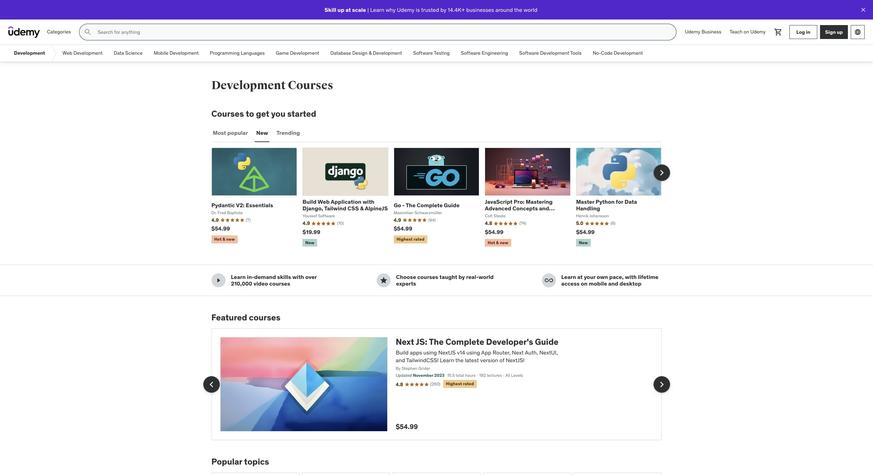 Task type: describe. For each thing, give the bounding box(es) containing it.
the for js:
[[429, 337, 444, 348]]

levels
[[511, 373, 523, 378]]

with inside the build web application with django, tailwind css & alpinejs
[[363, 198, 374, 205]]

popular
[[211, 457, 242, 467]]

-
[[402, 202, 405, 209]]

featured courses
[[211, 312, 280, 323]]

software for software testing
[[413, 50, 433, 56]]

skill
[[325, 6, 336, 13]]

skill up at scale | learn why udemy is trusted by 14.4k+ businesses around the world
[[325, 6, 538, 13]]

application
[[331, 198, 361, 205]]

udemy business
[[685, 29, 722, 35]]

data science link
[[108, 45, 148, 62]]

data inside master python for data handling
[[625, 198, 637, 205]]

in-
[[247, 274, 254, 281]]

mobile development link
[[148, 45, 204, 62]]

for
[[616, 198, 623, 205]]

by inside the choose courses taught by real-world experts
[[459, 274, 465, 281]]

arrow pointing to subcategory menu links image
[[51, 45, 57, 62]]

log in
[[797, 29, 811, 35]]

css
[[348, 205, 359, 212]]

close image
[[860, 6, 867, 13]]

up for skill
[[338, 6, 344, 13]]

mastering
[[526, 198, 553, 205]]

database design & development
[[330, 50, 402, 56]]

choose courses taught by real-world experts
[[396, 274, 494, 287]]

your
[[584, 274, 596, 281]]

and inside 'next js: the complete developer's guide build apps using nextjs v14 using app router, next auth, nextui, and tailwindcss! learn the latest version of nextjs! by stephen grider'
[[396, 357, 405, 364]]

pydantic v2: essentials
[[211, 202, 273, 209]]

lifetime
[[638, 274, 659, 281]]

get
[[256, 108, 269, 119]]

medium image for learn
[[545, 277, 553, 285]]

hours
[[465, 373, 476, 378]]

software engineering link
[[455, 45, 514, 62]]

updated november 2023
[[396, 373, 445, 378]]

udemy image
[[8, 26, 40, 38]]

1 horizontal spatial the
[[514, 6, 522, 13]]

build inside 'next js: the complete developer's guide build apps using nextjs v14 using app router, next auth, nextui, and tailwindcss! learn the latest version of nextjs! by stephen grider'
[[396, 349, 409, 356]]

next image
[[656, 167, 667, 178]]

pydantic v2: essentials link
[[211, 202, 273, 209]]

go - the complete guide
[[394, 202, 460, 209]]

most
[[213, 129, 226, 136]]

0 vertical spatial next
[[396, 337, 414, 348]]

game development link
[[270, 45, 325, 62]]

go
[[394, 202, 401, 209]]

essentials
[[246, 202, 273, 209]]

no-code development
[[593, 50, 643, 56]]

advanced
[[485, 205, 511, 212]]

development right code
[[614, 50, 643, 56]]

and inside learn at your own pace, with lifetime access on mobile and desktop
[[608, 280, 618, 287]]

video
[[254, 280, 268, 287]]

mobile development
[[154, 50, 199, 56]]

udemy business link
[[681, 24, 726, 40]]

software testing link
[[408, 45, 455, 62]]

0 horizontal spatial udemy
[[397, 6, 415, 13]]

categories
[[47, 29, 71, 35]]

updated
[[396, 373, 412, 378]]

development left tools
[[540, 50, 569, 56]]

with inside learn in-demand skills with over 210,000 video courses
[[292, 274, 304, 281]]

sign up link
[[820, 25, 848, 39]]

15.5
[[447, 373, 455, 378]]

next js: the complete developer's guide build apps using nextjs v14 using app router, next auth, nextui, and tailwindcss! learn the latest version of nextjs! by stephen grider
[[396, 337, 559, 371]]

nextjs
[[438, 349, 456, 356]]

tailwindcss!
[[406, 357, 439, 364]]

& inside the build web application with django, tailwind css & alpinejs
[[360, 205, 364, 212]]

version
[[480, 357, 498, 364]]

master python for data handling
[[576, 198, 637, 212]]

experts
[[396, 280, 416, 287]]

languages
[[241, 50, 265, 56]]

design
[[352, 50, 368, 56]]

sign up
[[825, 29, 843, 35]]

taught
[[440, 274, 457, 281]]

complete for guide
[[417, 202, 443, 209]]

science
[[125, 50, 143, 56]]

all
[[506, 373, 510, 378]]

trusted
[[421, 6, 439, 13]]

v14
[[457, 349, 465, 356]]

own
[[597, 274, 608, 281]]

learn inside learn in-demand skills with over 210,000 video courses
[[231, 274, 246, 281]]

development up to
[[211, 78, 286, 93]]

all levels
[[506, 373, 523, 378]]

14.4k+
[[448, 6, 465, 13]]

15.5 total hours
[[447, 373, 476, 378]]

featured
[[211, 312, 247, 323]]

programming languages link
[[204, 45, 270, 62]]

database
[[330, 50, 351, 56]]

testing
[[434, 50, 450, 56]]

log
[[797, 29, 805, 35]]

development down udemy image
[[14, 50, 45, 56]]

1 using from the left
[[423, 349, 437, 356]]

developer's
[[486, 337, 533, 348]]

at inside learn at your own pace, with lifetime access on mobile and desktop
[[578, 274, 583, 281]]

access
[[561, 280, 580, 287]]

master python for data handling link
[[576, 198, 637, 212]]

Search for anything text field
[[96, 26, 668, 38]]

192 lectures
[[479, 373, 502, 378]]

software for software development tools
[[519, 50, 539, 56]]

mobile
[[154, 50, 168, 56]]

software development tools link
[[514, 45, 587, 62]]

web inside the build web application with django, tailwind css & alpinejs
[[318, 198, 330, 205]]

alpinejs
[[365, 205, 388, 212]]

2 using from the left
[[467, 349, 480, 356]]



Task type: vqa. For each thing, say whether or not it's contained in the screenshot.
the bottommost Canadian
no



Task type: locate. For each thing, give the bounding box(es) containing it.
the for -
[[406, 202, 416, 209]]

in
[[806, 29, 811, 35]]

1 horizontal spatial web
[[318, 198, 330, 205]]

0 horizontal spatial by
[[441, 6, 446, 13]]

0 horizontal spatial build
[[303, 198, 317, 205]]

teach
[[730, 29, 743, 35]]

0 vertical spatial carousel element
[[211, 148, 670, 248]]

router,
[[493, 349, 511, 356]]

1 medium image from the left
[[379, 277, 388, 285]]

pace,
[[609, 274, 624, 281]]

1 horizontal spatial data
[[625, 198, 637, 205]]

the inside 'next js: the complete developer's guide build apps using nextjs v14 using app router, next auth, nextui, and tailwindcss! learn the latest version of nextjs! by stephen grider'
[[429, 337, 444, 348]]

courses right video
[[269, 280, 290, 287]]

on inside learn at your own pace, with lifetime access on mobile and desktop
[[581, 280, 588, 287]]

development
[[14, 50, 45, 56], [73, 50, 103, 56], [170, 50, 199, 56], [290, 50, 319, 56], [373, 50, 402, 56], [540, 50, 569, 56], [614, 50, 643, 56], [211, 78, 286, 93]]

& right css
[[360, 205, 364, 212]]

scale
[[352, 6, 366, 13]]

0 vertical spatial on
[[744, 29, 749, 35]]

previous image
[[206, 379, 217, 390]]

0 horizontal spatial and
[[396, 357, 405, 364]]

tools
[[570, 50, 582, 56]]

software right engineering in the right of the page
[[519, 50, 539, 56]]

software
[[413, 50, 433, 56], [461, 50, 481, 56], [519, 50, 539, 56]]

1 horizontal spatial on
[[744, 29, 749, 35]]

most popular button
[[211, 125, 249, 141]]

most popular
[[213, 129, 248, 136]]

|
[[368, 6, 369, 13]]

javascript
[[485, 198, 513, 205]]

engineering
[[482, 50, 508, 56]]

build web application with django, tailwind css & alpinejs
[[303, 198, 388, 212]]

guide inside 'next js: the complete developer's guide build apps using nextjs v14 using app router, next auth, nextui, and tailwindcss! learn the latest version of nextjs! by stephen grider'
[[535, 337, 559, 348]]

by left real-
[[459, 274, 465, 281]]

courses
[[417, 274, 438, 281], [269, 280, 290, 287], [249, 312, 280, 323]]

no-
[[593, 50, 601, 56]]

tailwind
[[324, 205, 346, 212]]

1 horizontal spatial world
[[524, 6, 538, 13]]

& right design
[[369, 50, 372, 56]]

udemy inside udemy business link
[[685, 29, 701, 35]]

2 horizontal spatial udemy
[[751, 29, 766, 35]]

0 vertical spatial web
[[62, 50, 72, 56]]

1 vertical spatial guide
[[535, 337, 559, 348]]

nextjs!
[[506, 357, 525, 364]]

mobile
[[589, 280, 607, 287]]

0 vertical spatial at
[[346, 6, 351, 13]]

0 horizontal spatial data
[[114, 50, 124, 56]]

medium image left the 'experts'
[[379, 277, 388, 285]]

1 horizontal spatial using
[[467, 349, 480, 356]]

by
[[396, 366, 401, 371]]

0 vertical spatial the
[[514, 6, 522, 13]]

topics
[[244, 457, 269, 467]]

medium image
[[214, 277, 223, 285]]

game development
[[276, 50, 319, 56]]

courses for featured courses
[[249, 312, 280, 323]]

submit search image
[[84, 28, 92, 36]]

1 vertical spatial build
[[396, 349, 409, 356]]

next image
[[656, 379, 667, 390]]

you
[[271, 108, 286, 119]]

concepts
[[513, 205, 538, 212]]

businesses
[[466, 6, 494, 13]]

on right teach
[[744, 29, 749, 35]]

(260)
[[430, 382, 440, 387]]

1 vertical spatial the
[[455, 357, 464, 364]]

0 horizontal spatial the
[[455, 357, 464, 364]]

1 horizontal spatial complete
[[446, 337, 484, 348]]

carousel element
[[211, 148, 670, 248], [203, 329, 670, 441]]

and right own
[[608, 280, 618, 287]]

go - the complete guide link
[[394, 202, 460, 209]]

desktop
[[620, 280, 642, 287]]

data right for
[[625, 198, 637, 205]]

no-code development link
[[587, 45, 649, 62]]

learn at your own pace, with lifetime access on mobile and desktop
[[561, 274, 659, 287]]

at
[[346, 6, 351, 13], [578, 274, 583, 281]]

learn left in-
[[231, 274, 246, 281]]

0 horizontal spatial &
[[360, 205, 364, 212]]

0 vertical spatial world
[[524, 6, 538, 13]]

log in link
[[790, 25, 818, 39]]

up right skill
[[338, 6, 344, 13]]

development down search for anything text field
[[373, 50, 402, 56]]

1 horizontal spatial up
[[837, 29, 843, 35]]

0 horizontal spatial courses
[[211, 108, 244, 119]]

courses up most popular
[[211, 108, 244, 119]]

is
[[416, 6, 420, 13]]

1 vertical spatial courses
[[211, 108, 244, 119]]

by left 14.4k+
[[441, 6, 446, 13]]

1 horizontal spatial the
[[429, 337, 444, 348]]

real-
[[466, 274, 479, 281]]

build left tailwind
[[303, 198, 317, 205]]

handling
[[576, 205, 600, 212]]

auth,
[[525, 349, 538, 356]]

1 horizontal spatial at
[[578, 274, 583, 281]]

0 vertical spatial build
[[303, 198, 317, 205]]

udemy left is
[[397, 6, 415, 13]]

up for sign
[[837, 29, 843, 35]]

1 vertical spatial at
[[578, 274, 583, 281]]

web
[[62, 50, 72, 56], [318, 198, 330, 205]]

0 horizontal spatial guide
[[444, 202, 460, 209]]

and inside the javascript pro: mastering advanced concepts and techniques
[[539, 205, 549, 212]]

learn left your
[[561, 274, 576, 281]]

1 vertical spatial data
[[625, 198, 637, 205]]

using
[[423, 349, 437, 356], [467, 349, 480, 356]]

next up nextjs!
[[512, 349, 524, 356]]

0 vertical spatial &
[[369, 50, 372, 56]]

using up tailwindcss!
[[423, 349, 437, 356]]

0 vertical spatial data
[[114, 50, 124, 56]]

courses
[[288, 78, 333, 93], [211, 108, 244, 119]]

data science
[[114, 50, 143, 56]]

and right concepts
[[539, 205, 549, 212]]

programming languages
[[210, 50, 265, 56]]

0 vertical spatial guide
[[444, 202, 460, 209]]

medium image left "access"
[[545, 277, 553, 285]]

courses for choose courses taught by real-world experts
[[417, 274, 438, 281]]

2 vertical spatial and
[[396, 357, 405, 364]]

1 vertical spatial on
[[581, 280, 588, 287]]

trending
[[276, 129, 300, 136]]

courses inside the choose courses taught by real-world experts
[[417, 274, 438, 281]]

with right css
[[363, 198, 374, 205]]

1 vertical spatial carousel element
[[203, 329, 670, 441]]

2023
[[434, 373, 445, 378]]

new button
[[255, 125, 270, 141]]

1 vertical spatial complete
[[446, 337, 484, 348]]

choose a language image
[[854, 29, 861, 36]]

0 vertical spatial up
[[338, 6, 344, 13]]

world inside the choose courses taught by real-world experts
[[479, 274, 494, 281]]

on left mobile
[[581, 280, 588, 287]]

1 vertical spatial by
[[459, 274, 465, 281]]

the right js:
[[429, 337, 444, 348]]

0 horizontal spatial web
[[62, 50, 72, 56]]

2 horizontal spatial and
[[608, 280, 618, 287]]

data left 'science'
[[114, 50, 124, 56]]

courses up started
[[288, 78, 333, 93]]

learn inside learn at your own pace, with lifetime access on mobile and desktop
[[561, 274, 576, 281]]

medium image
[[379, 277, 388, 285], [545, 277, 553, 285]]

courses down video
[[249, 312, 280, 323]]

demand
[[254, 274, 276, 281]]

pro:
[[514, 198, 525, 205]]

software development tools
[[519, 50, 582, 56]]

courses left taught
[[417, 274, 438, 281]]

1 horizontal spatial by
[[459, 274, 465, 281]]

1 horizontal spatial build
[[396, 349, 409, 356]]

0 horizontal spatial with
[[292, 274, 304, 281]]

learn inside 'next js: the complete developer's guide build apps using nextjs v14 using app router, next auth, nextui, and tailwindcss! learn the latest version of nextjs! by stephen grider'
[[440, 357, 454, 364]]

on
[[744, 29, 749, 35], [581, 280, 588, 287]]

the inside 'next js: the complete developer's guide build apps using nextjs v14 using app router, next auth, nextui, and tailwindcss! learn the latest version of nextjs! by stephen grider'
[[455, 357, 464, 364]]

learn
[[370, 6, 384, 13], [231, 274, 246, 281], [561, 274, 576, 281], [440, 357, 454, 364]]

up
[[338, 6, 344, 13], [837, 29, 843, 35]]

0 vertical spatial by
[[441, 6, 446, 13]]

1 horizontal spatial and
[[539, 205, 549, 212]]

guide
[[444, 202, 460, 209], [535, 337, 559, 348]]

0 horizontal spatial using
[[423, 349, 437, 356]]

with inside learn at your own pace, with lifetime access on mobile and desktop
[[625, 274, 637, 281]]

udemy inside teach on udemy link
[[751, 29, 766, 35]]

using up latest
[[467, 349, 480, 356]]

complete up v14
[[446, 337, 484, 348]]

shopping cart with 0 items image
[[774, 28, 783, 36]]

software engineering
[[461, 50, 508, 56]]

3 software from the left
[[519, 50, 539, 56]]

1 vertical spatial web
[[318, 198, 330, 205]]

at left scale
[[346, 6, 351, 13]]

2 software from the left
[[461, 50, 481, 56]]

the right -
[[406, 202, 416, 209]]

november
[[413, 373, 433, 378]]

teach on udemy link
[[726, 24, 770, 40]]

1 vertical spatial and
[[608, 280, 618, 287]]

2 horizontal spatial with
[[625, 274, 637, 281]]

javascript pro: mastering advanced concepts and techniques
[[485, 198, 553, 219]]

0 vertical spatial complete
[[417, 202, 443, 209]]

web right arrow pointing to subcategory menu links image
[[62, 50, 72, 56]]

app
[[481, 349, 491, 356]]

1 horizontal spatial medium image
[[545, 277, 553, 285]]

1 horizontal spatial next
[[512, 349, 524, 356]]

192
[[479, 373, 486, 378]]

udemy left business
[[685, 29, 701, 35]]

build left apps
[[396, 349, 409, 356]]

1 horizontal spatial courses
[[288, 78, 333, 93]]

software left engineering in the right of the page
[[461, 50, 481, 56]]

around
[[496, 6, 513, 13]]

over
[[305, 274, 317, 281]]

1 vertical spatial world
[[479, 274, 494, 281]]

choose
[[396, 274, 416, 281]]

1 vertical spatial next
[[512, 349, 524, 356]]

the right around
[[514, 6, 522, 13]]

development right game
[[290, 50, 319, 56]]

and up by
[[396, 357, 405, 364]]

0 vertical spatial the
[[406, 202, 416, 209]]

210,000
[[231, 280, 252, 287]]

master
[[576, 198, 595, 205]]

1 vertical spatial &
[[360, 205, 364, 212]]

at left your
[[578, 274, 583, 281]]

0 horizontal spatial on
[[581, 280, 588, 287]]

software testing
[[413, 50, 450, 56]]

1 horizontal spatial &
[[369, 50, 372, 56]]

1 horizontal spatial udemy
[[685, 29, 701, 35]]

complete right -
[[417, 202, 443, 209]]

0 horizontal spatial world
[[479, 274, 494, 281]]

carousel element containing build web application with django, tailwind css & alpinejs
[[211, 148, 670, 248]]

udemy left shopping cart with 0 items icon
[[751, 29, 766, 35]]

1 horizontal spatial with
[[363, 198, 374, 205]]

total
[[456, 373, 464, 378]]

0 horizontal spatial up
[[338, 6, 344, 13]]

0 vertical spatial courses
[[288, 78, 333, 93]]

carousel element containing next js: the complete developer's guide
[[203, 329, 670, 441]]

medium image for choose
[[379, 277, 388, 285]]

build inside the build web application with django, tailwind css & alpinejs
[[303, 198, 317, 205]]

software left testing
[[413, 50, 433, 56]]

0 horizontal spatial the
[[406, 202, 416, 209]]

development down submit search icon
[[73, 50, 103, 56]]

to
[[246, 108, 254, 119]]

1 vertical spatial up
[[837, 29, 843, 35]]

1 vertical spatial the
[[429, 337, 444, 348]]

python
[[596, 198, 615, 205]]

0 horizontal spatial medium image
[[379, 277, 388, 285]]

1 software from the left
[[413, 50, 433, 56]]

with right the pace,
[[625, 274, 637, 281]]

1 horizontal spatial guide
[[535, 337, 559, 348]]

the down v14
[[455, 357, 464, 364]]

0 horizontal spatial next
[[396, 337, 414, 348]]

2 horizontal spatial software
[[519, 50, 539, 56]]

world
[[524, 6, 538, 13], [479, 274, 494, 281]]

web left application
[[318, 198, 330, 205]]

courses inside learn in-demand skills with over 210,000 video courses
[[269, 280, 290, 287]]

0 horizontal spatial at
[[346, 6, 351, 13]]

next up apps
[[396, 337, 414, 348]]

2 medium image from the left
[[545, 277, 553, 285]]

learn in-demand skills with over 210,000 video courses
[[231, 274, 317, 287]]

0 horizontal spatial software
[[413, 50, 433, 56]]

teach on udemy
[[730, 29, 766, 35]]

0 horizontal spatial complete
[[417, 202, 443, 209]]

development right the mobile
[[170, 50, 199, 56]]

1 horizontal spatial software
[[461, 50, 481, 56]]

learn down nextjs at the bottom of page
[[440, 357, 454, 364]]

up right sign
[[837, 29, 843, 35]]

courses to get you started
[[211, 108, 316, 119]]

sign
[[825, 29, 836, 35]]

lectures
[[487, 373, 502, 378]]

with left over
[[292, 274, 304, 281]]

learn right '|'
[[370, 6, 384, 13]]

complete for developer's
[[446, 337, 484, 348]]

software for software engineering
[[461, 50, 481, 56]]

complete inside 'next js: the complete developer's guide build apps using nextjs v14 using app router, next auth, nextui, and tailwindcss! learn the latest version of nextjs! by stephen grider'
[[446, 337, 484, 348]]

new
[[256, 129, 268, 136]]

0 vertical spatial and
[[539, 205, 549, 212]]



